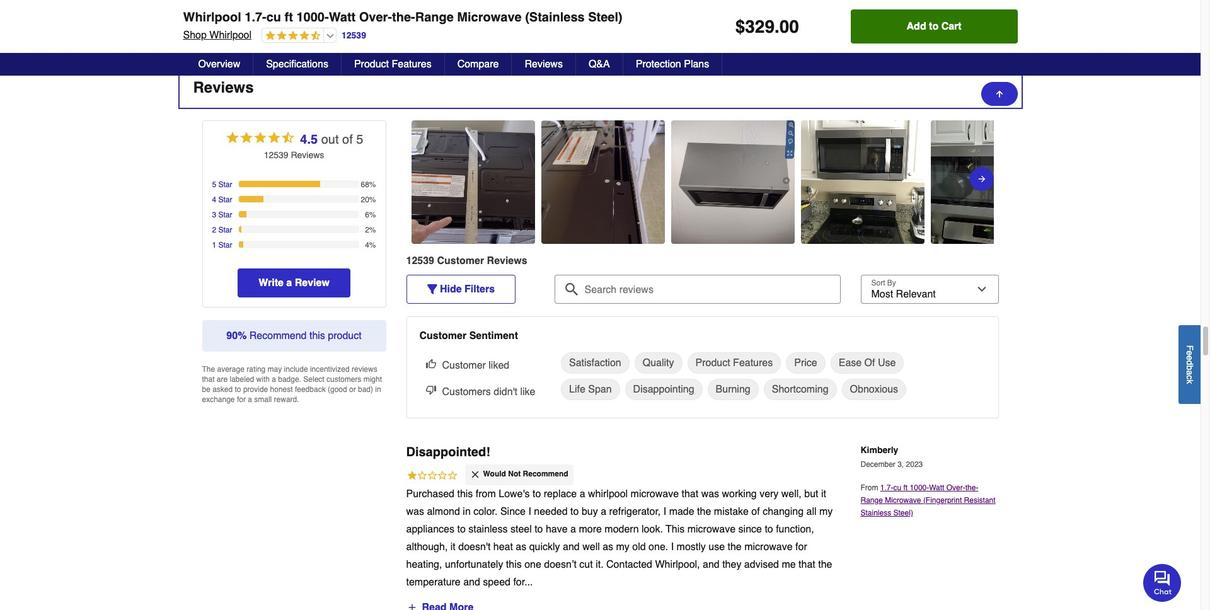 Task type: describe. For each thing, give the bounding box(es) containing it.
0 horizontal spatial 5
[[212, 181, 216, 189]]

0 horizontal spatial the-
[[392, 10, 415, 25]]

4%
[[365, 241, 376, 250]]

sentiment
[[469, 331, 518, 342]]

329
[[745, 16, 775, 37]]

0 vertical spatial 4.5 stars image
[[262, 30, 321, 42]]

1
[[212, 241, 216, 250]]

over- inside 1.7-cu ft 1000-watt over-the- range microwave (fingerprint resistant stainless steel)
[[946, 484, 965, 493]]

needed
[[534, 506, 568, 517]]

0 horizontal spatial over-
[[359, 10, 392, 25]]

20%
[[361, 196, 376, 204]]

to left 'buy'
[[570, 506, 579, 517]]

filter image
[[427, 285, 437, 295]]

features
[[392, 59, 431, 70]]

product features
[[695, 358, 773, 369]]

2 horizontal spatial that
[[799, 559, 815, 570]]

(stainless
[[525, 10, 585, 25]]

3
[[212, 211, 216, 220]]

burning
[[716, 384, 750, 395]]

1 horizontal spatial reviews
[[525, 59, 563, 70]]

although,
[[406, 541, 448, 552]]

0 vertical spatial microwave
[[631, 488, 679, 500]]

ease of use button
[[830, 353, 904, 374]]

0 vertical spatial whirlpool
[[183, 10, 241, 25]]

in inside the average rating may include incentivized reviews that are labeled with a badge. select customers might be asked to provide honest feedback (good or bad) in exchange for a small reward.
[[375, 385, 381, 394]]

this
[[666, 524, 685, 535]]

are
[[217, 375, 228, 384]]

2 300 from the left
[[551, 11, 568, 22]]

1 horizontal spatial and
[[563, 541, 580, 552]]

the- inside 1.7-cu ft 1000-watt over-the- range microwave (fingerprint resistant stainless steel)
[[965, 484, 978, 493]]

product
[[354, 59, 389, 70]]

quickly
[[529, 541, 560, 552]]

12539 for 12539 customer review s
[[406, 256, 434, 267]]

s inside 4.5 out of 5 12539 review s
[[320, 150, 324, 160]]

exchange
[[202, 395, 235, 404]]

0 vertical spatial it
[[821, 488, 826, 500]]

2 vertical spatial the
[[818, 559, 832, 570]]

(fingerprint
[[923, 496, 962, 505]]

cu inside 1.7-cu ft 1000-watt over-the- range microwave (fingerprint resistant stainless steel)
[[893, 484, 901, 493]]

specifications button
[[253, 53, 342, 76]]

1 vertical spatial it
[[450, 541, 456, 552]]

1 uploaded image image from the left
[[411, 176, 535, 189]]

but
[[804, 488, 818, 500]]

write a review button
[[238, 269, 350, 298]]

2 uploaded image image from the left
[[541, 176, 665, 189]]

average
[[217, 365, 244, 374]]

customer liked
[[442, 360, 509, 371]]

4.5
[[300, 133, 318, 147]]

0 vertical spatial my
[[819, 506, 833, 517]]

1 horizontal spatial i
[[663, 506, 666, 517]]

provide
[[243, 385, 268, 394]]

obnoxious
[[850, 384, 898, 395]]

whirlpool,
[[655, 559, 700, 570]]

b
[[1185, 365, 1195, 370]]

recommend for not
[[523, 470, 568, 479]]

1 horizontal spatial was
[[701, 488, 719, 500]]

protection plans button
[[623, 53, 722, 76]]

1 horizontal spatial this
[[457, 488, 473, 500]]

2 as from the left
[[603, 541, 613, 552]]

for inside purchased this from lowe's to replace a whirlpool microwave that was working very well, but it was almond in color. since i needed to buy  a refrigerator, i made the mistake of changing all my appliances to stainless steel to have a more modern look. this microwave since to function, although, it doesn't heat as quickly and well as my old one. i mostly use the microwave for heating, unfortunately this one doesn't cut it. contacted whirlpool, and they advised me that the temperature and speed for...
[[795, 541, 807, 552]]

recommend for %
[[249, 331, 307, 342]]

2 300 cell from the left
[[551, 10, 655, 23]]

whirlpool
[[588, 488, 628, 500]]

stainless
[[468, 524, 508, 535]]

3 300 cell from the left
[[731, 10, 835, 23]]

honest
[[270, 385, 293, 394]]

a up k
[[1185, 370, 1195, 375]]

protection
[[636, 59, 681, 70]]

feedback
[[295, 385, 326, 394]]

quality
[[643, 358, 674, 369]]

to up 'doesn't'
[[457, 524, 466, 535]]

arrow up image
[[994, 89, 1004, 99]]

color.
[[473, 506, 498, 517]]

write
[[259, 278, 284, 289]]

star for 2 star
[[218, 226, 232, 235]]

since
[[500, 506, 526, 517]]

3,
[[898, 460, 904, 469]]

0 horizontal spatial was
[[406, 506, 424, 517]]

steel
[[510, 524, 532, 535]]

contacted
[[606, 559, 652, 570]]

customers
[[442, 387, 491, 398]]

disappointed!
[[406, 445, 490, 460]]

0 vertical spatial 1000-
[[297, 10, 329, 25]]

capacity
[[313, 11, 355, 22]]

to inside the average rating may include incentivized reviews that are labeled with a badge. select customers might be asked to provide honest feedback (good or bad) in exchange for a small reward.
[[235, 385, 241, 394]]

c
[[1185, 375, 1195, 379]]

made
[[669, 506, 694, 517]]

to right steel
[[535, 524, 543, 535]]

compare button
[[445, 53, 512, 76]]

f e e d b a c k button
[[1179, 325, 1201, 404]]

1 vertical spatial s
[[522, 256, 527, 267]]

0 horizontal spatial product
[[328, 331, 362, 342]]

include
[[284, 365, 308, 374]]

0 vertical spatial customer
[[437, 256, 484, 267]]

kimberly
[[861, 445, 898, 455]]

0 horizontal spatial microwave
[[457, 10, 522, 25]]

that inside the average rating may include incentivized reviews that are labeled with a badge. select customers might be asked to provide honest feedback (good or bad) in exchange for a small reward.
[[202, 375, 215, 384]]

disappointing
[[633, 384, 694, 395]]

heating,
[[406, 559, 442, 570]]

1 vertical spatial 4.5 stars image
[[225, 131, 295, 149]]

purchased this from lowe's to replace a whirlpool microwave that was working very well, but it was almond in color. since i needed to buy  a refrigerator, i made the mistake of changing all my appliances to stainless steel to have a more modern look. this microwave since to function, although, it doesn't heat as quickly and well as my old one. i mostly use the microwave for heating, unfortunately this one doesn't cut it. contacted whirlpool, and they advised me that the temperature and speed for...
[[406, 488, 833, 588]]

1 horizontal spatial the
[[728, 541, 742, 552]]

hide filters button
[[406, 275, 516, 304]]

they
[[722, 559, 741, 570]]

5 uploaded image image from the left
[[931, 176, 1054, 189]]

asked
[[213, 385, 233, 394]]

1 horizontal spatial microwave
[[687, 524, 736, 535]]

for...
[[513, 576, 533, 588]]

not
[[508, 470, 521, 479]]

2
[[212, 226, 216, 235]]

range inside 1.7-cu ft 1000-watt over-the- range microwave (fingerprint resistant stainless steel)
[[861, 496, 883, 505]]

liked
[[489, 360, 509, 371]]

plus image
[[407, 602, 417, 610]]

(good
[[328, 385, 347, 394]]

a right 'buy'
[[601, 506, 606, 517]]

a down provide
[[248, 395, 252, 404]]

thumb down image
[[426, 385, 436, 395]]

or
[[349, 385, 356, 394]]

almond
[[427, 506, 460, 517]]

life span button
[[561, 379, 620, 400]]

to right since
[[765, 524, 773, 535]]

0 horizontal spatial steel)
[[588, 10, 622, 25]]

plans
[[684, 59, 709, 70]]

4.5 out of 5 12539 review s
[[264, 133, 363, 160]]

appliances
[[406, 524, 454, 535]]

resistant
[[964, 496, 996, 505]]

1 horizontal spatial that
[[682, 488, 698, 500]]

customers
[[326, 375, 361, 384]]

review for write a review
[[295, 278, 330, 289]]

3 300 from the left
[[731, 11, 748, 22]]

burning button
[[707, 379, 759, 400]]

heat
[[493, 541, 513, 552]]

1 star
[[212, 241, 232, 250]]

with
[[256, 375, 270, 384]]

of inside purchased this from lowe's to replace a whirlpool microwave that was working very well, but it was almond in color. since i needed to buy  a refrigerator, i made the mistake of changing all my appliances to stainless steel to have a more modern look. this microwave since to function, although, it doesn't heat as quickly and well as my old one. i mostly use the microwave for heating, unfortunately this one doesn't cut it. contacted whirlpool, and they advised me that the temperature and speed for...
[[751, 506, 760, 517]]

12539 for 12539
[[342, 30, 366, 40]]

would
[[483, 470, 506, 479]]

3 uploaded image image from the left
[[671, 176, 794, 189]]

product features button
[[687, 353, 781, 374]]

buy
[[582, 506, 598, 517]]

0 horizontal spatial 1.7-
[[245, 10, 266, 25]]

watt inside 1.7-cu ft 1000-watt over-the- range microwave (fingerprint resistant stainless steel)
[[929, 484, 944, 493]]

mistake
[[714, 506, 749, 517]]



Task type: locate. For each thing, give the bounding box(es) containing it.
a down may
[[272, 375, 276, 384]]

arrow right image
[[977, 172, 987, 187]]

1 star image
[[406, 469, 458, 483]]

1.7-cu ft 1000-watt over-the- range microwave (fingerprint resistant stainless steel) link
[[861, 484, 996, 518]]

0 horizontal spatial range
[[415, 10, 454, 25]]

12539
[[342, 30, 366, 40], [264, 150, 288, 160], [406, 256, 434, 267]]

shop whirlpool
[[183, 30, 251, 41]]

cu
[[266, 10, 281, 25], [893, 484, 901, 493]]

1 vertical spatial my
[[616, 541, 630, 552]]

5 star from the top
[[218, 241, 232, 250]]

q&a
[[589, 59, 610, 70]]

watt left (cfm)
[[329, 10, 356, 25]]

1 vertical spatial 1.7-
[[880, 484, 893, 493]]

star up 4 star
[[218, 181, 232, 189]]

1 vertical spatial microwave
[[885, 496, 921, 505]]

ft inside 1.7-cu ft 1000-watt over-the- range microwave (fingerprint resistant stainless steel)
[[903, 484, 908, 493]]

maximum
[[264, 11, 311, 22]]

2 vertical spatial customer
[[442, 360, 486, 371]]

microwave inside 1.7-cu ft 1000-watt over-the- range microwave (fingerprint resistant stainless steel)
[[885, 496, 921, 505]]

the right made
[[697, 506, 711, 517]]

for down provide
[[237, 395, 246, 404]]

0 vertical spatial this
[[309, 331, 325, 342]]

whirlpool
[[183, 10, 241, 25], [209, 30, 251, 41]]

1.7- inside 1.7-cu ft 1000-watt over-the- range microwave (fingerprint resistant stainless steel)
[[880, 484, 893, 493]]

product up the burning button
[[695, 358, 730, 369]]

1 horizontal spatial 1000-
[[910, 484, 929, 493]]

recommend up replace
[[523, 470, 568, 479]]

life
[[569, 384, 585, 395]]

cut
[[579, 559, 593, 570]]

1 vertical spatial that
[[682, 488, 698, 500]]

1 vertical spatial product
[[695, 358, 730, 369]]

1 300 cell from the left
[[372, 10, 476, 23]]

4.5 stars image
[[262, 30, 321, 42], [225, 131, 295, 149]]

a up 'buy'
[[580, 488, 585, 500]]

microwave up the stainless
[[885, 496, 921, 505]]

use up obnoxious
[[878, 358, 896, 369]]

1000- down 2023
[[910, 484, 929, 493]]

shortcoming
[[772, 384, 828, 395]]

doesn't
[[544, 559, 577, 570]]

working
[[722, 488, 757, 500]]

of right out
[[342, 133, 353, 147]]

4 star from the top
[[218, 226, 232, 235]]

the
[[202, 365, 215, 374]]

of inside button
[[864, 358, 875, 369]]

1 horizontal spatial range
[[861, 496, 883, 505]]

to right add
[[929, 21, 939, 32]]

review inside 4.5 out of 5 12539 review s
[[291, 150, 320, 160]]

k
[[1185, 379, 1195, 384]]

microwave
[[457, 10, 522, 25], [885, 496, 921, 505]]

of up since
[[751, 506, 760, 517]]

microwave down mistake
[[687, 524, 736, 535]]

1 vertical spatial for
[[795, 541, 807, 552]]

star right 1
[[218, 241, 232, 250]]

1 vertical spatial steel)
[[893, 509, 913, 518]]

one.
[[649, 541, 668, 552]]

4.5 stars image left 4.5
[[225, 131, 295, 149]]

1 horizontal spatial microwave
[[885, 496, 921, 505]]

well
[[582, 541, 600, 552]]

1 star from the top
[[218, 181, 232, 189]]

0 horizontal spatial as
[[516, 541, 526, 552]]

review for 12539 customer review s
[[487, 256, 522, 267]]

product inside button
[[695, 358, 730, 369]]

2 vertical spatial that
[[799, 559, 815, 570]]

2 vertical spatial this
[[506, 559, 522, 570]]

cart
[[941, 21, 962, 32]]

use inside ease of use button
[[878, 358, 896, 369]]

reward.
[[274, 395, 299, 404]]

1000- inside 1.7-cu ft 1000-watt over-the- range microwave (fingerprint resistant stainless steel)
[[910, 484, 929, 493]]

1 vertical spatial customer
[[419, 331, 466, 342]]

e up b
[[1185, 355, 1195, 360]]

add
[[907, 21, 926, 32]]

to right 'lowe's'
[[533, 488, 541, 500]]

modern
[[605, 524, 639, 535]]

over- right capacity
[[359, 10, 392, 25]]

0 horizontal spatial watt
[[329, 10, 356, 25]]

5 star
[[212, 181, 232, 189]]

i right one.
[[671, 541, 674, 552]]

star for 4 star
[[218, 196, 232, 204]]

may
[[268, 365, 282, 374]]

review
[[291, 150, 320, 160], [487, 256, 522, 267], [295, 278, 330, 289]]

1 vertical spatial range
[[861, 496, 883, 505]]

0 horizontal spatial 300
[[372, 11, 388, 22]]

0 horizontal spatial recommend
[[249, 331, 307, 342]]

well,
[[781, 488, 802, 500]]

%
[[238, 331, 247, 342]]

6%
[[365, 211, 376, 220]]

lowe's
[[499, 488, 530, 500]]

it.
[[596, 559, 604, 570]]

1 vertical spatial and
[[703, 559, 720, 570]]

1 horizontal spatial 1.7-
[[880, 484, 893, 493]]

the-
[[392, 10, 415, 25], [965, 484, 978, 493]]

400 cell
[[910, 10, 1014, 23]]

ft right "fan"
[[285, 10, 293, 25]]

steel) inside 1.7-cu ft 1000-watt over-the- range microwave (fingerprint resistant stainless steel)
[[893, 509, 913, 518]]

0 vertical spatial cu
[[266, 10, 281, 25]]

0 vertical spatial steel)
[[588, 10, 622, 25]]

1.7-
[[245, 10, 266, 25], [880, 484, 893, 493]]

it right but
[[821, 488, 826, 500]]

badge.
[[278, 375, 301, 384]]

1 vertical spatial in
[[463, 506, 471, 517]]

00
[[779, 16, 799, 37]]

was
[[701, 488, 719, 500], [406, 506, 424, 517]]

watt up (fingerprint
[[929, 484, 944, 493]]

uploaded image image
[[411, 176, 535, 189], [541, 176, 665, 189], [671, 176, 794, 189], [801, 176, 924, 189], [931, 176, 1054, 189]]

2 vertical spatial microwave
[[744, 541, 793, 552]]

1 vertical spatial 1000-
[[910, 484, 929, 493]]

the- right (cfm)
[[392, 10, 415, 25]]

1.7- down december
[[880, 484, 893, 493]]

0 vertical spatial microwave
[[457, 10, 522, 25]]

review down 4.5
[[291, 150, 320, 160]]

overview button
[[186, 53, 253, 76]]

refrigerator,
[[609, 506, 661, 517]]

0 vertical spatial s
[[320, 150, 324, 160]]

from
[[476, 488, 496, 500]]

0 horizontal spatial it
[[450, 541, 456, 552]]

2 horizontal spatial i
[[671, 541, 674, 552]]

1 horizontal spatial it
[[821, 488, 826, 500]]

star for 1 star
[[218, 241, 232, 250]]

bad)
[[358, 385, 373, 394]]

review inside write a review button
[[295, 278, 330, 289]]

that up made
[[682, 488, 698, 500]]

and
[[563, 541, 580, 552], [703, 559, 720, 570], [463, 576, 480, 588]]

the right me
[[818, 559, 832, 570]]

300 cell
[[372, 10, 476, 23], [551, 10, 655, 23], [731, 10, 835, 23]]

customer up hide filters button
[[437, 256, 484, 267]]

one
[[524, 559, 541, 570]]

1 vertical spatial recommend
[[523, 470, 568, 479]]

in inside purchased this from lowe's to replace a whirlpool microwave that was working very well, but it was almond in color. since i needed to buy  a refrigerator, i made the mistake of changing all my appliances to stainless steel to have a more modern look. this microwave since to function, although, it doesn't heat as quickly and well as my old one. i mostly use the microwave for heating, unfortunately this one doesn't cut it. contacted whirlpool, and they advised me that the temperature and speed for...
[[463, 506, 471, 517]]

0 horizontal spatial the
[[697, 506, 711, 517]]

for
[[237, 395, 246, 404], [795, 541, 807, 552]]

5 right out
[[356, 133, 363, 147]]

use
[[878, 358, 896, 369], [709, 541, 725, 552]]

0 vertical spatial range
[[415, 10, 454, 25]]

0 horizontal spatial 300 cell
[[372, 10, 476, 23]]

1 horizontal spatial 300 cell
[[551, 10, 655, 23]]

thumb up image
[[426, 359, 436, 369]]

hide
[[440, 284, 462, 295]]

2023
[[906, 460, 923, 469]]

reviews down overview button
[[193, 79, 254, 97]]

2 star from the top
[[218, 196, 232, 204]]

customer for customer sentiment
[[419, 331, 466, 342]]

2 vertical spatial and
[[463, 576, 480, 588]]

to down the labeled
[[235, 385, 241, 394]]

1 horizontal spatial cu
[[893, 484, 901, 493]]

use inside purchased this from lowe's to replace a whirlpool microwave that was working very well, but it was almond in color. since i needed to buy  a refrigerator, i made the mistake of changing all my appliances to stainless steel to have a more modern look. this microwave since to function, although, it doesn't heat as quickly and well as my old one. i mostly use the microwave for heating, unfortunately this one doesn't cut it. contacted whirlpool, and they advised me that the temperature and speed for...
[[709, 541, 725, 552]]

5 inside 4.5 out of 5 12539 review s
[[356, 133, 363, 147]]

1 horizontal spatial of
[[751, 506, 760, 517]]

2 vertical spatial of
[[751, 506, 760, 517]]

2 horizontal spatial of
[[864, 358, 875, 369]]

4 uploaded image image from the left
[[801, 176, 924, 189]]

specifications
[[266, 59, 328, 70]]

this left from
[[457, 488, 473, 500]]

2 horizontal spatial 12539
[[406, 256, 434, 267]]

1 vertical spatial cu
[[893, 484, 901, 493]]

reviews button
[[512, 53, 576, 76], [179, 68, 1021, 108]]

recommend up may
[[249, 331, 307, 342]]

chevron up image
[[995, 82, 1007, 94]]

use up they
[[709, 541, 725, 552]]

1 horizontal spatial my
[[819, 506, 833, 517]]

customers didn't like
[[442, 387, 535, 398]]

1 300 from the left
[[372, 11, 388, 22]]

the up they
[[728, 541, 742, 552]]

add to cart
[[907, 21, 962, 32]]

product up incentivized
[[328, 331, 362, 342]]

that down the
[[202, 375, 215, 384]]

0 vertical spatial review
[[291, 150, 320, 160]]

as down steel
[[516, 541, 526, 552]]

that right me
[[799, 559, 815, 570]]

review up filters
[[487, 256, 522, 267]]

function,
[[776, 524, 814, 535]]

0 vertical spatial ft
[[285, 10, 293, 25]]

as right well
[[603, 541, 613, 552]]

was down purchased
[[406, 506, 424, 517]]

i left made
[[663, 506, 666, 517]]

product
[[328, 331, 362, 342], [695, 358, 730, 369]]

chat invite button image
[[1143, 563, 1182, 602]]

microwave up refrigerator,
[[631, 488, 679, 500]]

2%
[[365, 226, 376, 235]]

in down might
[[375, 385, 381, 394]]

reviews down (stainless at the top of the page
[[525, 59, 563, 70]]

whirlpool down exhaust on the top left of page
[[209, 30, 251, 41]]

0 vertical spatial the
[[697, 506, 711, 517]]

to inside add to cart button
[[929, 21, 939, 32]]

1 e from the top
[[1185, 350, 1195, 355]]

1 vertical spatial this
[[457, 488, 473, 500]]

life span
[[569, 384, 612, 395]]

over- up (fingerprint
[[946, 484, 965, 493]]

unfortunately
[[445, 559, 503, 570]]

close image
[[470, 469, 480, 479]]

whirlpool up the shop whirlpool
[[183, 10, 241, 25]]

star right 2
[[218, 226, 232, 235]]

steel)
[[588, 10, 622, 25], [893, 509, 913, 518]]

0 horizontal spatial reviews
[[193, 79, 254, 97]]

2 horizontal spatial 300
[[731, 11, 748, 22]]

star right 3
[[218, 211, 232, 220]]

and down unfortunately on the left of the page
[[463, 576, 480, 588]]

in left color.
[[463, 506, 471, 517]]

of inside 4.5 out of 5 12539 review s
[[342, 133, 353, 147]]

old
[[632, 541, 646, 552]]

product features
[[354, 59, 431, 70]]

1 vertical spatial microwave
[[687, 524, 736, 535]]

in
[[375, 385, 381, 394], [463, 506, 471, 517]]

and left well
[[563, 541, 580, 552]]

12539 customer review s
[[406, 256, 527, 267]]

out
[[321, 133, 339, 147]]

1 as from the left
[[516, 541, 526, 552]]

$
[[735, 16, 745, 37]]

ft down 3,
[[903, 484, 908, 493]]

the
[[697, 506, 711, 517], [728, 541, 742, 552], [818, 559, 832, 570]]

0 vertical spatial use
[[878, 358, 896, 369]]

for inside the average rating may include incentivized reviews that are labeled with a badge. select customers might be asked to provide honest feedback (good or bad) in exchange for a small reward.
[[237, 395, 246, 404]]

cu down 3,
[[893, 484, 901, 493]]

2 horizontal spatial microwave
[[744, 541, 793, 552]]

star for 5 star
[[218, 181, 232, 189]]

was up mistake
[[701, 488, 719, 500]]

12539 inside 4.5 out of 5 12539 review s
[[264, 150, 288, 160]]

(cfm)
[[358, 11, 387, 22]]

0 horizontal spatial s
[[320, 150, 324, 160]]

e up d
[[1185, 350, 1195, 355]]

0 vertical spatial for
[[237, 395, 246, 404]]

for down function,
[[795, 541, 807, 552]]

satisfaction
[[569, 358, 621, 369]]

me
[[782, 559, 796, 570]]

2 horizontal spatial and
[[703, 559, 720, 570]]

star for 3 star
[[218, 211, 232, 220]]

q&a button
[[576, 53, 623, 76]]

d
[[1185, 360, 1195, 365]]

1 horizontal spatial recommend
[[523, 470, 568, 479]]

steel) up q&a button
[[588, 10, 622, 25]]

0 vertical spatial the-
[[392, 10, 415, 25]]

1 horizontal spatial product
[[695, 358, 730, 369]]

steel) right the stainless
[[893, 509, 913, 518]]

review right write
[[295, 278, 330, 289]]

1.7- right exhaust on the top left of page
[[245, 10, 266, 25]]

replace
[[544, 488, 577, 500]]

have
[[546, 524, 568, 535]]

of
[[342, 133, 353, 147], [864, 358, 875, 369], [751, 506, 760, 517]]

2 vertical spatial 12539
[[406, 256, 434, 267]]

and left they
[[703, 559, 720, 570]]

quality button
[[634, 353, 682, 374]]

1 vertical spatial reviews
[[193, 79, 254, 97]]

i right since at the bottom of page
[[528, 506, 531, 517]]

microwave up "compare" button
[[457, 10, 522, 25]]

0 vertical spatial over-
[[359, 10, 392, 25]]

my right all on the bottom right of the page
[[819, 506, 833, 517]]

cu right "fan"
[[266, 10, 281, 25]]

0 horizontal spatial ft
[[285, 10, 293, 25]]

of right "ease"
[[864, 358, 875, 369]]

star right 4
[[218, 196, 232, 204]]

customer up "customers"
[[442, 360, 486, 371]]

90
[[226, 331, 238, 342]]

0 vertical spatial 1.7-
[[245, 10, 266, 25]]

1 vertical spatial ft
[[903, 484, 908, 493]]

the- up resistant
[[965, 484, 978, 493]]

microwave up advised
[[744, 541, 793, 552]]

whirlpool 1.7-cu ft 1000-watt over-the-range microwave (stainless steel)
[[183, 10, 622, 25]]

1 horizontal spatial ft
[[903, 484, 908, 493]]

recommend
[[249, 331, 307, 342], [523, 470, 568, 479]]

customer up 'thumb up' image
[[419, 331, 466, 342]]

overview
[[198, 59, 240, 70]]

4.5 stars image down exhaust fan maximum capacity (cfm)
[[262, 30, 321, 42]]

0 vertical spatial recommend
[[249, 331, 307, 342]]

all
[[806, 506, 817, 517]]

0 horizontal spatial 1000-
[[297, 10, 329, 25]]

1 vertical spatial whirlpool
[[209, 30, 251, 41]]

4 star
[[212, 196, 232, 204]]

2 horizontal spatial the
[[818, 559, 832, 570]]

range up features
[[415, 10, 454, 25]]

0 horizontal spatial i
[[528, 506, 531, 517]]

0 vertical spatial reviews
[[525, 59, 563, 70]]

.
[[775, 16, 779, 37]]

1 vertical spatial was
[[406, 506, 424, 517]]

this left one
[[506, 559, 522, 570]]

incentivized
[[310, 365, 350, 374]]

satisfaction button
[[561, 353, 629, 374]]

1 vertical spatial the-
[[965, 484, 978, 493]]

like
[[520, 387, 535, 398]]

1 horizontal spatial as
[[603, 541, 613, 552]]

1 vertical spatial 12539
[[264, 150, 288, 160]]

kimberly december 3, 2023
[[861, 445, 923, 469]]

Search reviews text field
[[559, 275, 835, 297]]

0 horizontal spatial and
[[463, 576, 480, 588]]

a right write
[[286, 278, 292, 289]]

customer for customer liked
[[442, 360, 486, 371]]

$ 329 . 00
[[735, 16, 799, 37]]

3 star from the top
[[218, 211, 232, 220]]

0 horizontal spatial that
[[202, 375, 215, 384]]

fan
[[243, 11, 261, 22]]

range down from
[[861, 496, 883, 505]]

2 star
[[212, 226, 232, 235]]

it left 'doesn't'
[[450, 541, 456, 552]]

2 vertical spatial review
[[295, 278, 330, 289]]

1 horizontal spatial in
[[463, 506, 471, 517]]

0 horizontal spatial 12539
[[264, 150, 288, 160]]

my left 'old'
[[616, 541, 630, 552]]

1 vertical spatial of
[[864, 358, 875, 369]]

2 e from the top
[[1185, 355, 1195, 360]]

1000- up specifications button
[[297, 10, 329, 25]]

this up incentivized
[[309, 331, 325, 342]]

a right have
[[570, 524, 576, 535]]

5 up 4
[[212, 181, 216, 189]]

as
[[516, 541, 526, 552], [603, 541, 613, 552]]



Task type: vqa. For each thing, say whether or not it's contained in the screenshot.
life span
yes



